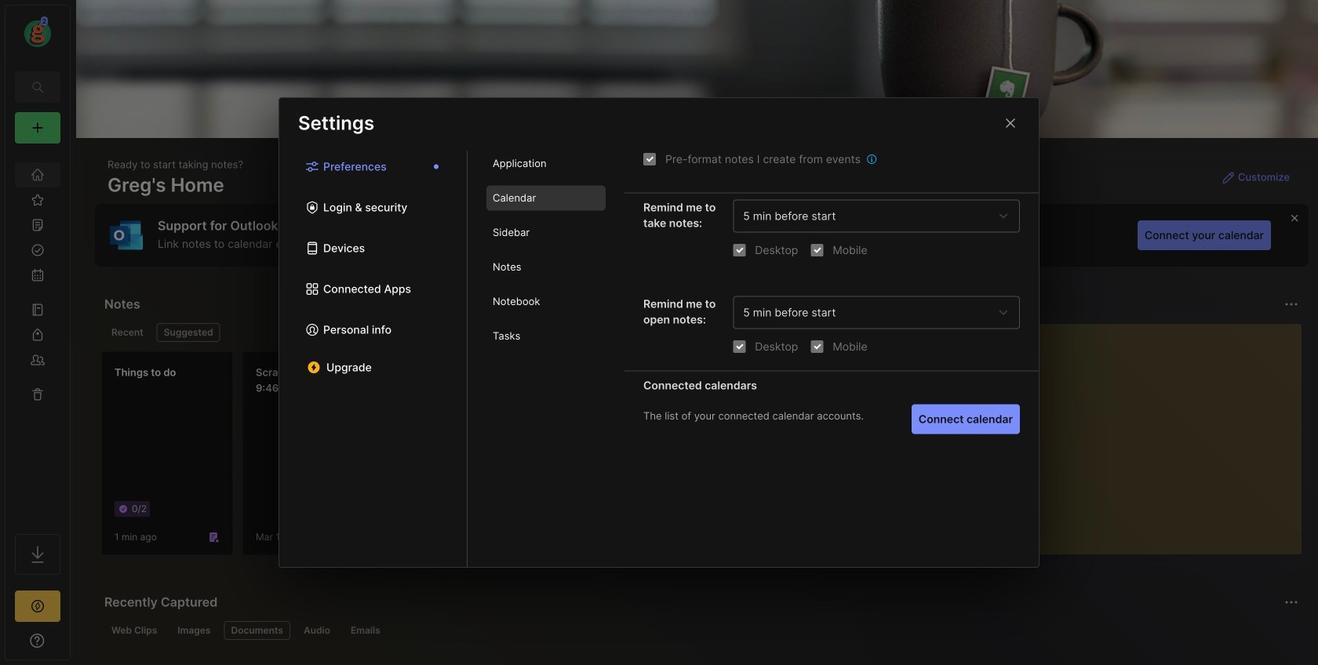 Task type: describe. For each thing, give the bounding box(es) containing it.
upgrade image
[[28, 597, 47, 616]]

Remind me to open notes: field
[[733, 296, 1020, 329]]

Remind me to take notes: field
[[733, 200, 1020, 233]]

Remind me to open notes: text field
[[743, 306, 993, 319]]

close image
[[1001, 114, 1020, 133]]

Start writing… text field
[[928, 324, 1301, 542]]

tree inside the main element
[[5, 153, 70, 520]]

edit search image
[[28, 78, 47, 97]]

Remind me to take notes: text field
[[743, 209, 993, 223]]

home image
[[30, 167, 46, 183]]



Task type: vqa. For each thing, say whether or not it's contained in the screenshot.
Edit search icon
yes



Task type: locate. For each thing, give the bounding box(es) containing it.
main element
[[0, 0, 75, 665]]

tab
[[486, 151, 606, 176], [486, 186, 606, 211], [486, 220, 606, 245], [486, 255, 606, 280], [486, 289, 606, 314], [104, 323, 150, 342], [157, 323, 220, 342], [486, 324, 606, 349], [104, 621, 164, 640], [171, 621, 218, 640], [224, 621, 290, 640], [297, 621, 337, 640], [344, 621, 387, 640]]

row group
[[101, 352, 1318, 565]]

None checkbox
[[733, 244, 746, 257], [811, 244, 823, 257], [733, 341, 746, 353], [733, 244, 746, 257], [811, 244, 823, 257], [733, 341, 746, 353]]

None checkbox
[[643, 153, 656, 166], [811, 341, 823, 353], [643, 153, 656, 166], [811, 341, 823, 353]]

tab list
[[279, 151, 468, 567], [468, 151, 625, 567], [104, 323, 890, 342], [104, 621, 1296, 640]]

tree
[[5, 153, 70, 520]]



